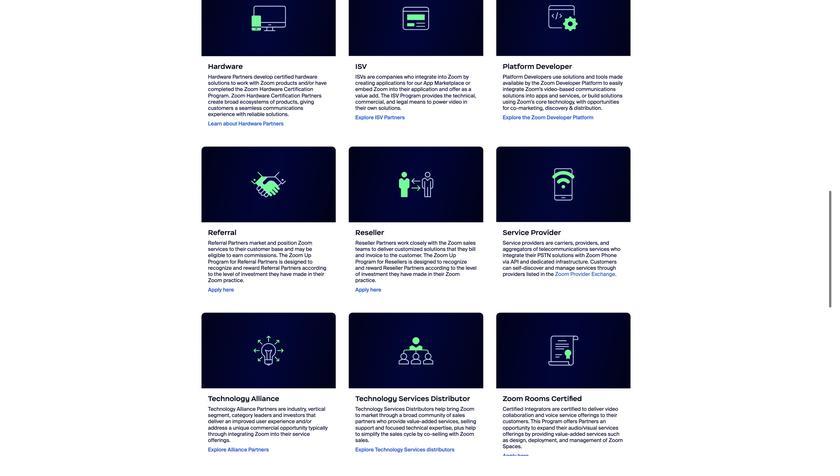 Task type: describe. For each thing, give the bounding box(es) containing it.
0 vertical spatial providers
[[522, 240, 545, 247]]

platform up available
[[503, 62, 535, 71]]

use
[[553, 74, 562, 80]]

bring
[[447, 406, 460, 413]]

work inside 'hardware hardware partners develop certified hardware solutions to work with zoom products and/or have completed the zoom hardware certification program. zoom hardware certification partners create broad ecosystems of products, giving customers a seamless communications experience with reliable solutions. learn about hardware partners'
[[237, 80, 248, 87]]

hardware
[[295, 74, 318, 80]]

platform developer platform developers use solutions and tools made available by the zoom developer platform to easily integrate zoom's video-based communications solutions into apps and services, or build solutions using zoom's core technology, with opportunities for co-marketing, discovery & distribution. explore the zoom developer platform
[[503, 62, 623, 121]]

investment inside reseller reseller partners work closely with the zoom sales teams to deliver customized solutions that they bill and invoice to the customer. the zoom up program for resellers is designed to recognize and reward reseller partners according to the level of investment they have made in their zoom practice. apply here
[[362, 271, 388, 278]]

are inside the service providers are carriers, providers, and aggregators of telecommunications services who integrate their pstn solutions with zoom phone via api and dedicated infrastructure. customers can self-discover and manage services through providers listed in the
[[546, 240, 554, 247]]

products
[[276, 80, 298, 87]]

completed
[[208, 86, 234, 93]]

zoom inside the technology alliance technology alliance partners are industry, vertical segment, category leaders and investors that deliver an improved user experience and/or address a unique commercial opportunity typically through integrating zoom into their service offerings. explore alliance partners
[[255, 431, 269, 438]]

unique
[[233, 425, 249, 432]]

position
[[278, 240, 297, 247]]

using
[[503, 99, 516, 105]]

of inside the service providers are carriers, providers, and aggregators of telecommunications services who integrate their pstn solutions with zoom phone via api and dedicated infrastructure. customers can self-discover and manage services through providers listed in the
[[534, 246, 539, 253]]

and left may
[[285, 246, 294, 253]]

who inside isv isvs are companies who integrate into zoom by creating applications for our app marketplace or embed zoom into their application and offer as a value add. the isv program provides the technical, commercial, and legal means to power video in their own solutions. explore isv partners
[[405, 74, 414, 80]]

through inside technology services distributor technology services distributors help bring zoom to market through a broad community of sales partners who provide value-added services, selling support and focused technical expertise, plus help to simplify the sales cycle by co-selling with zoom sales. explore technology services distributors
[[380, 412, 398, 419]]

1 horizontal spatial they
[[390, 271, 400, 278]]

and left legal
[[387, 99, 396, 105]]

earn
[[233, 252, 243, 259]]

technology alliance link
[[208, 395, 330, 403]]

for inside 'platform developer platform developers use solutions and tools made available by the zoom developer platform to easily integrate zoom's video-based communications solutions into apps and services, or build solutions using zoom's core technology, with opportunities for co-marketing, discovery & distribution. explore the zoom developer platform'
[[503, 105, 510, 112]]

aggregators
[[503, 246, 533, 253]]

tools
[[597, 74, 608, 80]]

zoom provider exchange .
[[556, 271, 617, 278]]

partners down hardware
[[302, 92, 322, 99]]

made inside 'referral referral partners market and position zoom services to their customer base and may be eligible to earn commissions. the zoom up program for referral partners is designed to recognize and reward referral partners according to the level of investment they have made in their zoom practice. apply here'
[[293, 271, 307, 278]]

the inside technology services distributor technology services distributors help bring zoom to market through a broad community of sales partners who provide value-added services, selling support and focused technical expertise, plus help to simplify the sales cycle by co-selling with zoom sales. explore technology services distributors
[[381, 431, 389, 438]]

and right apps
[[550, 92, 559, 99]]

the inside the service providers are carriers, providers, and aggregators of telecommunications services who integrate their pstn solutions with zoom phone via api and dedicated infrastructure. customers can self-discover and manage services through providers listed in the
[[547, 271, 554, 278]]

and down the pstn
[[546, 265, 555, 272]]

certification down hardware
[[284, 86, 314, 93]]

as inside zoom rooms certified certified integrators are certified to deliver video collaboration and voice service offerings to their customers. this program offers partners an opportunity to expand their audio/visual services offerings by providing value-added services such as design, deployment, and management of zoom spaces.
[[503, 437, 509, 444]]

giving
[[300, 99, 314, 105]]

explore isv partners link
[[356, 114, 405, 121]]

0 vertical spatial developer
[[537, 62, 573, 71]]

of inside technology services distributor technology services distributors help bring zoom to market through a broad community of sales partners who provide value-added services, selling support and focused technical expertise, plus help to simplify the sales cycle by co-selling with zoom sales. explore technology services distributors
[[447, 412, 452, 419]]

and down earn
[[233, 265, 242, 272]]

audio/visual
[[569, 425, 598, 432]]

provides
[[423, 92, 443, 99]]

solutions up based
[[563, 74, 585, 80]]

sales inside reseller reseller partners work closely with the zoom sales teams to deliver customized solutions that they bill and invoice to the customer. the zoom up program for resellers is designed to recognize and reward reseller partners according to the level of investment they have made in their zoom practice. apply here
[[464, 240, 476, 247]]

address
[[208, 425, 228, 432]]

technology alliance technology alliance partners are industry, vertical segment, category leaders and investors that deliver an improved user experience and/or address a unique commercial opportunity typically through integrating zoom into their service offerings. explore alliance partners
[[208, 395, 328, 454]]

certified inside zoom rooms certified certified integrators are certified to deliver video collaboration and voice service offerings to their customers. this program offers partners an opportunity to expand their audio/visual services offerings by providing value-added services such as design, deployment, and management of zoom spaces.
[[562, 406, 581, 413]]

marketplace
[[435, 80, 465, 87]]

partners down commercial
[[249, 447, 269, 454]]

investors
[[284, 412, 305, 419]]

to inside isv isvs are companies who integrate into zoom by creating applications for our app marketplace or embed zoom into their application and offer as a value add. the isv program provides the technical, commercial, and legal means to power video in their own solutions. explore isv partners
[[427, 99, 432, 105]]

that inside reseller reseller partners work closely with the zoom sales teams to deliver customized solutions that they bill and invoice to the customer. the zoom up program for resellers is designed to recognize and reward reseller partners according to the level of investment they have made in their zoom practice. apply here
[[447, 246, 457, 253]]

commercial
[[251, 425, 279, 432]]

is inside reseller reseller partners work closely with the zoom sales teams to deliver customized solutions that they bill and invoice to the customer. the zoom up program for resellers is designed to recognize and reward reseller partners according to the level of investment they have made in their zoom practice. apply here
[[409, 259, 413, 265]]

improved
[[233, 419, 255, 425]]

and inside the technology alliance technology alliance partners are industry, vertical segment, category leaders and investors that deliver an improved user experience and/or address a unique commercial opportunity typically through integrating zoom into their service offerings. explore alliance partners
[[273, 412, 282, 419]]

2 vertical spatial alliance
[[228, 447, 247, 454]]

providers,
[[576, 240, 600, 247]]

solutions inside reseller reseller partners work closely with the zoom sales teams to deliver customized solutions that they bill and invoice to the customer. the zoom up program for resellers is designed to recognize and reward reseller partners according to the level of investment they have made in their zoom practice. apply here
[[424, 246, 446, 253]]

ecosystems
[[240, 99, 269, 105]]

partners down technology alliance link
[[257, 406, 277, 413]]

simplify
[[362, 431, 380, 438]]

explore alliance partners link
[[208, 447, 269, 454]]

2 vertical spatial developer
[[547, 114, 572, 121]]

are inside the technology alliance technology alliance partners are industry, vertical segment, category leaders and investors that deliver an improved user experience and/or address a unique commercial opportunity typically through integrating zoom into their service offerings. explore alliance partners
[[279, 406, 286, 413]]

distribution.
[[575, 105, 603, 112]]

category
[[232, 412, 253, 419]]

isv link
[[356, 62, 477, 71]]

with up ecosystems
[[250, 80, 259, 87]]

program inside zoom rooms certified certified integrators are certified to deliver video collaboration and voice service offerings to their customers. this program offers partners an opportunity to expand their audio/visual services offerings by providing value-added services such as design, deployment, and management of zoom spaces.
[[542, 419, 563, 425]]

dedicated
[[531, 259, 555, 265]]

into down companies
[[389, 86, 398, 93]]

and left tools
[[586, 74, 595, 80]]

0 vertical spatial help
[[436, 406, 446, 413]]

have inside reseller reseller partners work closely with the zoom sales teams to deliver customized solutions that they bill and invoice to the customer. the zoom up program for resellers is designed to recognize and reward reseller partners according to the level of investment they have made in their zoom practice. apply here
[[401, 271, 412, 278]]

into right app
[[438, 74, 447, 80]]

value
[[356, 92, 368, 99]]

creating
[[356, 80, 375, 87]]

developers
[[525, 74, 552, 80]]

explore inside 'platform developer platform developers use solutions and tools made available by the zoom developer platform to easily integrate zoom's video-based communications solutions into apps and services, or build solutions using zoom's core technology, with opportunities for co-marketing, discovery & distribution. explore the zoom developer platform'
[[503, 114, 522, 121]]

explore the zoom developer platform link
[[503, 114, 594, 121]]

practice. inside 'referral referral partners market and position zoom services to their customer base and may be eligible to earn commissions. the zoom up program for referral partners is designed to recognize and reward referral partners according to the level of investment they have made in their zoom practice. apply here'
[[224, 277, 244, 284]]

and left voice at the bottom
[[536, 412, 545, 419]]

plus
[[455, 425, 465, 432]]

such
[[609, 431, 620, 438]]

explore inside isv isvs are companies who integrate into zoom by creating applications for our app marketplace or embed zoom into their application and offer as a value add. the isv program provides the technical, commercial, and legal means to power video in their own solutions. explore isv partners
[[356, 114, 374, 121]]

level inside 'referral referral partners market and position zoom services to their customer base and may be eligible to earn commissions. the zoom up program for referral partners is designed to recognize and reward referral partners according to the level of investment they have made in their zoom practice. apply here'
[[223, 271, 234, 278]]

customers
[[591, 259, 617, 265]]

1 vertical spatial sales
[[453, 412, 466, 419]]

to inside 'platform developer platform developers use solutions and tools made available by the zoom developer platform to easily integrate zoom's video-based communications solutions into apps and services, or build solutions using zoom's core technology, with opportunities for co-marketing, discovery & distribution. explore the zoom developer platform'
[[604, 80, 609, 87]]

in inside isv isvs are companies who integrate into zoom by creating applications for our app marketplace or embed zoom into their application and offer as a value add. the isv program provides the technical, commercial, and legal means to power video in their own solutions. explore isv partners
[[464, 99, 468, 105]]

easily
[[610, 80, 623, 87]]

and down the offers
[[560, 437, 569, 444]]

expand
[[538, 425, 556, 432]]

explore inside technology services distributor technology services distributors help bring zoom to market through a broad community of sales partners who provide value-added services, selling support and focused technical expertise, plus help to simplify the sales cycle by co-selling with zoom sales. explore technology services distributors
[[356, 447, 374, 454]]

reliable
[[247, 111, 265, 118]]

explore technology services distributors link
[[356, 447, 455, 454]]

2 horizontal spatial they
[[458, 246, 468, 253]]

added inside technology services distributor technology services distributors help bring zoom to market through a broad community of sales partners who provide value-added services, selling support and focused technical expertise, plus help to simplify the sales cycle by co-selling with zoom sales. explore technology services distributors
[[422, 419, 438, 425]]

about
[[223, 121, 237, 127]]

may
[[295, 246, 305, 253]]

technology services distributor link
[[356, 395, 477, 403]]

2 vertical spatial sales
[[390, 431, 403, 438]]

service inside zoom rooms certified certified integrators are certified to deliver video collaboration and voice service offerings to their customers. this program offers partners an opportunity to expand their audio/visual services offerings by providing value-added services such as design, deployment, and management of zoom spaces.
[[560, 412, 577, 419]]

that inside the technology alliance technology alliance partners are industry, vertical segment, category leaders and investors that deliver an improved user experience and/or address a unique commercial opportunity typically through integrating zoom into their service offerings. explore alliance partners
[[307, 412, 316, 419]]

1 vertical spatial developer
[[557, 80, 581, 87]]

1 vertical spatial alliance
[[237, 406, 256, 413]]

voice
[[546, 412, 559, 419]]

here inside reseller reseller partners work closely with the zoom sales teams to deliver customized solutions that they bill and invoice to the customer. the zoom up program for resellers is designed to recognize and reward reseller partners according to the level of investment they have made in their zoom practice. apply here
[[371, 287, 382, 294]]

2 vertical spatial services
[[405, 447, 426, 454]]

0 vertical spatial reseller
[[356, 228, 385, 237]]

referral referral partners market and position zoom services to their customer base and may be eligible to earn commissions. the zoom up program for referral partners is designed to recognize and reward referral partners according to the level of investment they have made in their zoom practice. apply here
[[208, 228, 327, 294]]

program inside reseller reseller partners work closely with the zoom sales teams to deliver customized solutions that they bill and invoice to the customer. the zoom up program for resellers is designed to recognize and reward reseller partners according to the level of investment they have made in their zoom practice. apply here
[[356, 259, 376, 265]]

image20230726164748 image
[[497, 313, 631, 389]]

broad inside technology services distributor technology services distributors help bring zoom to market through a broad community of sales partners who provide value-added services, selling support and focused technical expertise, plus help to simplify the sales cycle by co-selling with zoom sales. explore technology services distributors
[[404, 412, 418, 419]]

and down the teams
[[356, 265, 365, 272]]

0 vertical spatial alliance
[[251, 395, 280, 403]]

marketing,
[[519, 105, 545, 112]]

co- for distributor
[[424, 431, 433, 438]]

1 vertical spatial providers
[[503, 271, 526, 278]]

1 vertical spatial selling
[[433, 431, 448, 438]]

to inside 'hardware hardware partners develop certified hardware solutions to work with zoom products and/or have completed the zoom hardware certification program. zoom hardware certification partners create broad ecosystems of products, giving customers a seamless communications experience with reliable solutions. learn about hardware partners'
[[231, 80, 236, 87]]

hardware link
[[208, 62, 330, 71]]

means
[[410, 99, 426, 105]]

are inside isv isvs are companies who integrate into zoom by creating applications for our app marketplace or embed zoom into their application and offer as a value add. the isv program provides the technical, commercial, and legal means to power video in their own solutions. explore isv partners
[[368, 74, 375, 80]]

deliver inside the technology alliance technology alliance partners are industry, vertical segment, category leaders and investors that deliver an improved user experience and/or address a unique commercial opportunity typically through integrating zoom into their service offerings. explore alliance partners
[[208, 419, 224, 425]]

service provider image
[[497, 147, 631, 223]]

communications inside 'platform developer platform developers use solutions and tools made available by the zoom developer platform to easily integrate zoom's video-based communications solutions into apps and services, or build solutions using zoom's core technology, with opportunities for co-marketing, discovery & distribution. explore the zoom developer platform'
[[576, 86, 616, 93]]

the inside isv isvs are companies who integrate into zoom by creating applications for our app marketplace or embed zoom into their application and offer as a value add. the isv program provides the technical, commercial, and legal means to power video in their own solutions. explore isv partners
[[444, 92, 452, 99]]

bill
[[469, 246, 476, 253]]

zoom rooms certified certified integrators are certified to deliver video collaboration and voice service offerings to their customers. this program offers partners an opportunity to expand their audio/visual services offerings by providing value-added services such as design, deployment, and management of zoom spaces.
[[503, 395, 624, 450]]

apply here link for reseller
[[356, 287, 382, 294]]

0 vertical spatial zoom's
[[526, 86, 544, 93]]

recognize inside 'referral referral partners market and position zoom services to their customer base and may be eligible to earn commissions. the zoom up program for referral partners is designed to recognize and reward referral partners according to the level of investment they have made in their zoom practice. apply here'
[[208, 265, 232, 272]]

1 vertical spatial services
[[384, 406, 405, 413]]

reward inside 'referral referral partners market and position zoom services to their customer base and may be eligible to earn commissions. the zoom up program for referral partners is designed to recognize and reward referral partners according to the level of investment they have made in their zoom practice. apply here'
[[244, 265, 260, 272]]

an inside zoom rooms certified certified integrators are certified to deliver video collaboration and voice service offerings to their customers. this program offers partners an opportunity to expand their audio/visual services offerings by providing value-added services such as design, deployment, and management of zoom spaces.
[[601, 419, 607, 425]]

vertical
[[308, 406, 326, 413]]

our
[[415, 80, 423, 87]]

and up phone
[[601, 240, 610, 247]]

into inside the technology alliance technology alliance partners are industry, vertical segment, category leaders and investors that deliver an improved user experience and/or address a unique commercial opportunity typically through integrating zoom into their service offerings. explore alliance partners
[[271, 431, 280, 438]]

apps
[[536, 92, 548, 99]]

products,
[[276, 99, 299, 105]]

community
[[419, 412, 446, 419]]

listed
[[527, 271, 540, 278]]

by inside zoom rooms certified certified integrators are certified to deliver video collaboration and voice service offerings to their customers. this program offers partners an opportunity to expand their audio/visual services offerings by providing value-added services such as design, deployment, and management of zoom spaces.
[[526, 431, 531, 438]]

platform left the developers
[[503, 74, 524, 80]]

partners left develop at the top of page
[[233, 74, 253, 80]]

with up the learn about hardware partners link
[[236, 111, 246, 118]]

opportunity inside the technology alliance technology alliance partners are industry, vertical segment, category leaders and investors that deliver an improved user experience and/or address a unique commercial opportunity typically through integrating zoom into their service offerings. explore alliance partners
[[280, 425, 308, 432]]

offer
[[450, 86, 461, 93]]

designed inside reseller reseller partners work closely with the zoom sales teams to deliver customized solutions that they bill and invoice to the customer. the zoom up program for resellers is designed to recognize and reward reseller partners according to the level of investment they have made in their zoom practice. apply here
[[414, 259, 436, 265]]

build
[[589, 92, 600, 99]]

and down referral link
[[268, 240, 277, 247]]

program.
[[208, 92, 230, 99]]

the inside 'hardware hardware partners develop certified hardware solutions to work with zoom products and/or have completed the zoom hardware certification program. zoom hardware certification partners create broad ecosystems of products, giving customers a seamless communications experience with reliable solutions. learn about hardware partners'
[[235, 86, 243, 93]]

services inside 'referral referral partners market and position zoom services to their customer base and may be eligible to earn commissions. the zoom up program for referral partners is designed to recognize and reward referral partners according to the level of investment they have made in their zoom practice. apply here'
[[208, 246, 228, 253]]

services, inside 'platform developer platform developers use solutions and tools made available by the zoom developer platform to easily integrate zoom's video-based communications solutions into apps and services, or build solutions using zoom's core technology, with opportunities for co-marketing, discovery & distribution. explore the zoom developer platform'
[[560, 92, 581, 99]]

seamless
[[239, 105, 262, 112]]

explore inside the technology alliance technology alliance partners are industry, vertical segment, category leaders and investors that deliver an improved user experience and/or address a unique commercial opportunity typically through integrating zoom into their service offerings. explore alliance partners
[[208, 447, 227, 454]]

technology services distributor image
[[349, 313, 484, 389]]

api
[[511, 259, 519, 265]]

image20230726164428 image
[[349, 147, 484, 223]]

solutions inside the service providers are carriers, providers, and aggregators of telecommunications services who integrate their pstn solutions with zoom phone via api and dedicated infrastructure. customers can self-discover and manage services through providers listed in the
[[553, 252, 574, 259]]

isv image
[[349, 0, 484, 56]]

alliance partner image
[[202, 313, 336, 389]]

isvs
[[356, 74, 366, 80]]

program inside 'referral referral partners market and position zoom services to their customer base and may be eligible to earn commissions. the zoom up program for referral partners is designed to recognize and reward referral partners according to the level of investment they have made in their zoom practice. apply here'
[[208, 259, 229, 265]]

services, inside technology services distributor technology services distributors help bring zoom to market through a broad community of sales partners who provide value-added services, selling support and focused technical expertise, plus help to simplify the sales cycle by co-selling with zoom sales. explore technology services distributors
[[439, 419, 460, 425]]

designed inside 'referral referral partners market and position zoom services to their customer base and may be eligible to earn commissions. the zoom up program for referral partners is designed to recognize and reward referral partners according to the level of investment they have made in their zoom practice. apply here'
[[284, 259, 307, 265]]

partners down reliable
[[263, 121, 284, 127]]

1 vertical spatial reseller
[[356, 240, 375, 247]]

video inside zoom rooms certified certified integrators are certified to deliver video collaboration and voice service offerings to their customers. this program offers partners an opportunity to expand their audio/visual services offerings by providing value-added services such as design, deployment, and management of zoom spaces.
[[606, 406, 619, 413]]

platform up build
[[582, 80, 603, 87]]

and right api
[[521, 259, 530, 265]]

1 vertical spatial certified
[[503, 406, 524, 413]]

of inside 'referral referral partners market and position zoom services to their customer base and may be eligible to earn commissions. the zoom up program for referral partners is designed to recognize and reward referral partners according to the level of investment they have made in their zoom practice. apply here'
[[235, 271, 240, 278]]

their inside the technology alliance technology alliance partners are industry, vertical segment, category leaders and investors that deliver an improved user experience and/or address a unique commercial opportunity typically through integrating zoom into their service offerings. explore alliance partners
[[281, 431, 292, 438]]

own
[[368, 105, 378, 112]]

distributors
[[406, 406, 434, 413]]

provide
[[388, 419, 406, 425]]

expertise,
[[430, 425, 453, 432]]

and left offer
[[439, 86, 449, 93]]

partners up invoice
[[377, 240, 397, 247]]

or inside isv isvs are companies who integrate into zoom by creating applications for our app marketplace or embed zoom into their application and offer as a value add. the isv program provides the technical, commercial, and legal means to power video in their own solutions. explore isv partners
[[466, 80, 471, 87]]

app
[[424, 80, 434, 87]]

an inside the technology alliance technology alliance partners are industry, vertical segment, category leaders and investors that deliver an improved user experience and/or address a unique commercial opportunity typically through integrating zoom into their service offerings. explore alliance partners
[[225, 419, 231, 425]]

and inside technology services distributor technology services distributors help bring zoom to market through a broad community of sales partners who provide value-added services, selling support and focused technical expertise, plus help to simplify the sales cycle by co-selling with zoom sales. explore technology services distributors
[[376, 425, 385, 432]]

resellers
[[385, 259, 408, 265]]

platform down distribution.
[[574, 114, 594, 121]]

partners up earn
[[228, 240, 248, 247]]

have inside 'hardware hardware partners develop certified hardware solutions to work with zoom products and/or have completed the zoom hardware certification program. zoom hardware certification partners create broad ecosystems of products, giving customers a seamless communications experience with reliable solutions. learn about hardware partners'
[[316, 80, 327, 87]]

carriers,
[[555, 240, 575, 247]]

isv isvs are companies who integrate into zoom by creating applications for our app marketplace or embed zoom into their application and offer as a value add. the isv program provides the technical, commercial, and legal means to power video in their own solutions. explore isv partners
[[356, 62, 477, 121]]

1 horizontal spatial offerings
[[579, 412, 600, 419]]

partners down customer
[[258, 259, 278, 265]]

solutions. inside 'hardware hardware partners develop certified hardware solutions to work with zoom products and/or have completed the zoom hardware certification program. zoom hardware certification partners create broad ecosystems of products, giving customers a seamless communications experience with reliable solutions. learn about hardware partners'
[[266, 111, 289, 118]]

their inside reseller reseller partners work closely with the zoom sales teams to deliver customized solutions that they bill and invoice to the customer. the zoom up program for resellers is designed to recognize and reward reseller partners according to the level of investment they have made in their zoom practice. apply here
[[434, 271, 445, 278]]

with inside technology services distributor technology services distributors help bring zoom to market through a broad community of sales partners who provide value-added services, selling support and focused technical expertise, plus help to simplify the sales cycle by co-selling with zoom sales. explore technology services distributors
[[450, 431, 459, 438]]

customer
[[248, 246, 270, 253]]

work inside reseller reseller partners work closely with the zoom sales teams to deliver customized solutions that they bill and invoice to the customer. the zoom up program for resellers is designed to recognize and reward reseller partners according to the level of investment they have made in their zoom practice. apply here
[[398, 240, 409, 247]]

create
[[208, 99, 224, 105]]

according inside 'referral referral partners market and position zoom services to their customer base and may be eligible to earn commissions. the zoom up program for referral partners is designed to recognize and reward referral partners according to the level of investment they have made in their zoom practice. apply here'
[[303, 265, 327, 272]]

through inside the technology alliance technology alliance partners are industry, vertical segment, category leaders and investors that deliver an improved user experience and/or address a unique commercial opportunity typically through integrating zoom into their service offerings. explore alliance partners
[[208, 431, 227, 438]]



Task type: vqa. For each thing, say whether or not it's contained in the screenshot.
the made within the THE REFERRAL REFERRAL PARTNERS MARKET AND POSITION ZOOM SERVICES TO THEIR CUSTOMER BASE AND MAY BE ELIGIBLE TO EARN COMMISSIONS. THE ZOOM UP PROGRAM FOR REFERRAL PARTNERS IS DESIGNED TO RECOGNIZE AND REWARD REFERRAL PARTNERS ACCORDING TO THE LEVEL OF INVESTMENT THEY HAVE MADE IN THEIR ZOOM PRACTICE. APPLY HERE
no



Task type: locate. For each thing, give the bounding box(es) containing it.
can
[[503, 265, 512, 272]]

reward down commissions.
[[244, 265, 260, 272]]

integrate inside isv isvs are companies who integrate into zoom by creating applications for our app marketplace or embed zoom into their application and offer as a value add. the isv program provides the technical, commercial, and legal means to power video in their own solutions. explore isv partners
[[416, 74, 437, 80]]

1 investment from the left
[[241, 271, 268, 278]]

1 an from the left
[[225, 419, 231, 425]]

solutions. down products,
[[266, 111, 289, 118]]

0 horizontal spatial up
[[305, 252, 312, 259]]

offerings.
[[208, 437, 231, 444]]

is down base
[[279, 259, 283, 265]]

value- inside technology services distributor technology services distributors help bring zoom to market through a broad community of sales partners who provide value-added services, selling support and focused technical expertise, plus help to simplify the sales cycle by co-selling with zoom sales. explore technology services distributors
[[407, 419, 422, 425]]

0 horizontal spatial apply
[[208, 287, 222, 294]]

broad up technical
[[404, 412, 418, 419]]

a
[[469, 86, 472, 93], [235, 105, 238, 112], [400, 412, 403, 419], [229, 425, 232, 432]]

2 opportunity from the left
[[503, 425, 531, 432]]

0 vertical spatial integrate
[[416, 74, 437, 80]]

providing
[[532, 431, 555, 438]]

video inside isv isvs are companies who integrate into zoom by creating applications for our app marketplace or embed zoom into their application and offer as a value add. the isv program provides the technical, commercial, and legal means to power video in their own solutions. explore isv partners
[[449, 99, 462, 105]]

solutions.
[[379, 105, 402, 112], [266, 111, 289, 118]]

certified
[[552, 395, 583, 404], [503, 406, 524, 413]]

2 vertical spatial isv
[[375, 114, 383, 121]]

solutions down easily
[[602, 92, 623, 99]]

provider up carriers,
[[531, 228, 562, 237]]

by inside 'platform developer platform developers use solutions and tools made available by the zoom developer platform to easily integrate zoom's video-based communications solutions into apps and services, or build solutions using zoom's core technology, with opportunities for co-marketing, discovery & distribution. explore the zoom developer platform'
[[525, 80, 531, 87]]

1 is from the left
[[279, 259, 283, 265]]

as
[[462, 86, 468, 93], [503, 437, 509, 444]]

1 vertical spatial work
[[398, 240, 409, 247]]

experience inside 'hardware hardware partners develop certified hardware solutions to work with zoom products and/or have completed the zoom hardware certification program. zoom hardware certification partners create broad ecosystems of products, giving customers a seamless communications experience with reliable solutions. learn about hardware partners'
[[208, 111, 235, 118]]

made inside 'platform developer platform developers use solutions and tools made available by the zoom developer platform to easily integrate zoom's video-based communications solutions into apps and services, or build solutions using zoom's core technology, with opportunities for co-marketing, discovery & distribution. explore the zoom developer platform'
[[610, 74, 623, 80]]

deliver up audio/visual
[[589, 406, 605, 413]]

2 horizontal spatial who
[[611, 246, 621, 253]]

or inside 'platform developer platform developers use solutions and tools made available by the zoom developer platform to easily integrate zoom's video-based communications solutions into apps and services, or build solutions using zoom's core technology, with opportunities for co-marketing, discovery & distribution. explore the zoom developer platform'
[[582, 92, 587, 99]]

work up customer.
[[398, 240, 409, 247]]

zoom provider exchange link
[[556, 271, 616, 278]]

manage
[[556, 265, 576, 272]]

and/or
[[299, 80, 314, 87], [296, 419, 312, 425]]

0 vertical spatial that
[[447, 246, 457, 253]]

with
[[250, 80, 259, 87], [577, 99, 587, 105], [236, 111, 246, 118], [428, 240, 438, 247], [576, 252, 585, 259], [450, 431, 459, 438]]

1 horizontal spatial opportunity
[[503, 425, 531, 432]]

providers down api
[[503, 271, 526, 278]]

opportunity down collaboration
[[503, 425, 531, 432]]

0 vertical spatial service
[[560, 412, 577, 419]]

providers
[[522, 240, 545, 247], [503, 271, 526, 278]]

0 horizontal spatial experience
[[208, 111, 235, 118]]

made inside reseller reseller partners work closely with the zoom sales teams to deliver customized solutions that they bill and invoice to the customer. the zoom up program for resellers is designed to recognize and reward reseller partners according to the level of investment they have made in their zoom practice. apply here
[[414, 271, 427, 278]]

0 vertical spatial provider
[[531, 228, 562, 237]]

integrate up application
[[416, 74, 437, 80]]

sales
[[464, 240, 476, 247], [453, 412, 466, 419], [390, 431, 403, 438]]

co- for platform
[[511, 105, 519, 112]]

2 is from the left
[[409, 259, 413, 265]]

for inside isv isvs are companies who integrate into zoom by creating applications for our app marketplace or embed zoom into their application and offer as a value add. the isv program provides the technical, commercial, and legal means to power video in their own solutions. explore isv partners
[[407, 80, 414, 87]]

1 horizontal spatial isv
[[375, 114, 383, 121]]

or
[[466, 80, 471, 87], [582, 92, 587, 99]]

1 horizontal spatial solutions.
[[379, 105, 402, 112]]

the inside reseller reseller partners work closely with the zoom sales teams to deliver customized solutions that they bill and invoice to the customer. the zoom up program for resellers is designed to recognize and reward reseller partners according to the level of investment they have made in their zoom practice. apply here
[[424, 252, 433, 259]]

1 according from the left
[[303, 265, 327, 272]]

for left resellers
[[378, 259, 384, 265]]

as inside isv isvs are companies who integrate into zoom by creating applications for our app marketplace or embed zoom into their application and offer as a value add. the isv program provides the technical, commercial, and legal means to power video in their own solutions. explore isv partners
[[462, 86, 468, 93]]

certified up the offers
[[562, 406, 581, 413]]

1 vertical spatial added
[[571, 431, 586, 438]]

help right plus at the right bottom
[[466, 425, 476, 432]]

designed down closely
[[414, 259, 436, 265]]

2 horizontal spatial have
[[401, 271, 412, 278]]

technical
[[407, 425, 428, 432]]

0 vertical spatial service
[[503, 228, 530, 237]]

leaders
[[254, 412, 272, 419]]

isv up 'isvs'
[[356, 62, 367, 71]]

0 horizontal spatial deliver
[[208, 419, 224, 425]]

partners down customer.
[[404, 265, 425, 272]]

investment inside 'referral referral partners market and position zoom services to their customer base and may be eligible to earn commissions. the zoom up program for referral partners is designed to recognize and reward referral partners according to the level of investment they have made in their zoom practice. apply here'
[[241, 271, 268, 278]]

1 vertical spatial integrate
[[503, 86, 525, 93]]

2 here from the left
[[371, 287, 382, 294]]

developer up use
[[537, 62, 573, 71]]

is inside 'referral referral partners market and position zoom services to their customer base and may be eligible to earn commissions. the zoom up program for referral partners is designed to recognize and reward referral partners according to the level of investment they have made in their zoom practice. apply here'
[[279, 259, 283, 265]]

as left design,
[[503, 437, 509, 444]]

0 horizontal spatial apply here link
[[208, 287, 234, 294]]

learn about hardware partners link
[[208, 121, 284, 127]]

0 horizontal spatial is
[[279, 259, 283, 265]]

who up customers
[[611, 246, 621, 253]]

reseller down customer.
[[384, 265, 403, 272]]

deliver inside reseller reseller partners work closely with the zoom sales teams to deliver customized solutions that they bill and invoice to the customer. the zoom up program for resellers is designed to recognize and reward reseller partners according to the level of investment they have made in their zoom practice. apply here
[[378, 246, 394, 253]]

are inside zoom rooms certified certified integrators are certified to deliver video collaboration and voice service offerings to their customers. this program offers partners an opportunity to expand their audio/visual services offerings by providing value-added services such as design, deployment, and management of zoom spaces.
[[553, 406, 560, 413]]

value- up cycle
[[407, 419, 422, 425]]

2 vertical spatial reseller
[[384, 265, 403, 272]]

0 horizontal spatial here
[[223, 287, 234, 294]]

1 vertical spatial deliver
[[589, 406, 605, 413]]

available
[[503, 80, 524, 87]]

their inside the service providers are carriers, providers, and aggregators of telecommunications services who integrate their pstn solutions with zoom phone via api and dedicated infrastructure. customers can self-discover and manage services through providers listed in the
[[526, 252, 537, 259]]

1 horizontal spatial work
[[398, 240, 409, 247]]

zoom rooms certified link
[[503, 395, 625, 404]]

rooms
[[525, 395, 550, 404]]

0 vertical spatial video
[[449, 99, 462, 105]]

a inside the technology alliance technology alliance partners are industry, vertical segment, category leaders and investors that deliver an improved user experience and/or address a unique commercial opportunity typically through integrating zoom into their service offerings. explore alliance partners
[[229, 425, 232, 432]]

1 horizontal spatial communications
[[576, 86, 616, 93]]

program
[[401, 92, 421, 99], [208, 259, 229, 265], [356, 259, 376, 265], [542, 419, 563, 425]]

and/or inside 'hardware hardware partners develop certified hardware solutions to work with zoom products and/or have completed the zoom hardware certification program. zoom hardware certification partners create broad ecosystems of products, giving customers a seamless communications experience with reliable solutions. learn about hardware partners'
[[299, 80, 314, 87]]

1 reward from the left
[[244, 265, 260, 272]]

1 horizontal spatial level
[[466, 265, 477, 272]]

1 horizontal spatial deliver
[[378, 246, 394, 253]]

1 vertical spatial zoom's
[[518, 99, 535, 105]]

user
[[256, 419, 267, 425]]

provider down 'infrastructure.' at the right bottom
[[571, 271, 591, 278]]

solutions inside 'hardware hardware partners develop certified hardware solutions to work with zoom products and/or have completed the zoom hardware certification program. zoom hardware certification partners create broad ecosystems of products, giving customers a seamless communications experience with reliable solutions. learn about hardware partners'
[[208, 80, 230, 87]]

1 opportunity from the left
[[280, 425, 308, 432]]

0 horizontal spatial co-
[[424, 431, 433, 438]]

integrators
[[525, 406, 551, 413]]

for
[[407, 80, 414, 87], [503, 105, 510, 112], [230, 259, 237, 265], [378, 259, 384, 265]]

0 horizontal spatial through
[[208, 431, 227, 438]]

service inside the service providers are carriers, providers, and aggregators of telecommunications services who integrate their pstn solutions with zoom phone via api and dedicated infrastructure. customers can self-discover and manage services through providers listed in the
[[503, 240, 521, 247]]

0 horizontal spatial practice.
[[224, 277, 244, 284]]

0 vertical spatial certified
[[552, 395, 583, 404]]

into
[[438, 74, 447, 80], [389, 86, 398, 93], [526, 92, 535, 99], [271, 431, 280, 438]]

communications inside 'hardware hardware partners develop certified hardware solutions to work with zoom products and/or have completed the zoom hardware certification program. zoom hardware certification partners create broad ecosystems of products, giving customers a seamless communications experience with reliable solutions. learn about hardware partners'
[[263, 105, 304, 112]]

solutions. inside isv isvs are companies who integrate into zoom by creating applications for our app marketplace or embed zoom into their application and offer as a value add. the isv program provides the technical, commercial, and legal means to power video in their own solutions. explore isv partners
[[379, 105, 402, 112]]

segment,
[[208, 412, 231, 419]]

1 horizontal spatial services,
[[560, 92, 581, 99]]

here inside 'referral referral partners market and position zoom services to their customer base and may be eligible to earn commissions. the zoom up program for referral partners is designed to recognize and reward referral partners according to the level of investment they have made in their zoom practice. apply here'
[[223, 287, 234, 294]]

the
[[532, 80, 540, 87], [235, 86, 243, 93], [444, 92, 452, 99], [523, 114, 531, 121], [439, 240, 447, 247], [390, 252, 398, 259], [457, 265, 465, 272], [214, 271, 222, 278], [547, 271, 554, 278], [381, 431, 389, 438]]

services
[[399, 395, 430, 403], [384, 406, 405, 413], [405, 447, 426, 454]]

0 vertical spatial isv
[[356, 62, 367, 71]]

and left invoice
[[356, 252, 365, 259]]

&
[[570, 105, 573, 112]]

0 horizontal spatial offerings
[[503, 431, 524, 438]]

technology services distributor technology services distributors help bring zoom to market through a broad community of sales partners who provide value-added services, selling support and focused technical expertise, plus help to simplify the sales cycle by co-selling with zoom sales. explore technology services distributors
[[356, 395, 477, 454]]

who inside the service providers are carriers, providers, and aggregators of telecommunications services who integrate their pstn solutions with zoom phone via api and dedicated infrastructure. customers can self-discover and manage services through providers listed in the
[[611, 246, 621, 253]]

service right voice at the bottom
[[560, 412, 577, 419]]

2 horizontal spatial made
[[610, 74, 623, 80]]

0 vertical spatial sales
[[464, 240, 476, 247]]

practice. inside reseller reseller partners work closely with the zoom sales teams to deliver customized solutions that they bill and invoice to the customer. the zoom up program for resellers is designed to recognize and reward reseller partners according to the level of investment they have made in their zoom practice. apply here
[[356, 277, 377, 284]]

0 horizontal spatial service
[[293, 431, 310, 438]]

2 horizontal spatial deliver
[[589, 406, 605, 413]]

by inside technology services distributor technology services distributors help bring zoom to market through a broad community of sales partners who provide value-added services, selling support and focused technical expertise, plus help to simplify the sales cycle by co-selling with zoom sales. explore technology services distributors
[[418, 431, 423, 438]]

in inside 'referral referral partners market and position zoom services to their customer base and may be eligible to earn commissions. the zoom up program for referral partners is designed to recognize and reward referral partners according to the level of investment they have made in their zoom practice. apply here'
[[308, 271, 312, 278]]

1 vertical spatial offerings
[[503, 431, 524, 438]]

1 vertical spatial through
[[380, 412, 398, 419]]

learn
[[208, 121, 222, 127]]

0 horizontal spatial reward
[[244, 265, 260, 272]]

partners
[[356, 419, 376, 425]]

program down our
[[401, 92, 421, 99]]

of inside reseller reseller partners work closely with the zoom sales teams to deliver customized solutions that they bill and invoice to the customer. the zoom up program for resellers is designed to recognize and reward reseller partners according to the level of investment they have made in their zoom practice. apply here
[[356, 271, 360, 278]]

the inside isv isvs are companies who integrate into zoom by creating applications for our app marketplace or embed zoom into their application and offer as a value add. the isv program provides the technical, commercial, and legal means to power video in their own solutions. explore isv partners
[[381, 92, 390, 99]]

service providers are carriers, providers, and aggregators of telecommunications services who integrate their pstn solutions with zoom phone via api and dedicated infrastructure. customers can self-discover and manage services through providers listed in the
[[503, 240, 621, 278]]

0 vertical spatial deliver
[[378, 246, 394, 253]]

explore down using at the right top of the page
[[503, 114, 522, 121]]

1 horizontal spatial practice.
[[356, 277, 377, 284]]

broad inside 'hardware hardware partners develop certified hardware solutions to work with zoom products and/or have completed the zoom hardware certification program. zoom hardware certification partners create broad ecosystems of products, giving customers a seamless communications experience with reliable solutions. learn about hardware partners'
[[225, 99, 239, 105]]

0 horizontal spatial made
[[293, 271, 307, 278]]

for left the marketing,
[[503, 105, 510, 112]]

1 apply here link from the left
[[208, 287, 234, 294]]

added
[[422, 419, 438, 425], [571, 431, 586, 438]]

service for service providers are carriers, providers, and aggregators of telecommunications services who integrate their pstn solutions with zoom phone via api and dedicated infrastructure. customers can self-discover and manage services through providers listed in the
[[503, 240, 521, 247]]

providers down service provider
[[522, 240, 545, 247]]

1 vertical spatial who
[[611, 246, 621, 253]]

provider for zoom
[[571, 271, 591, 278]]

0 vertical spatial broad
[[225, 99, 239, 105]]

of inside zoom rooms certified certified integrators are certified to deliver video collaboration and voice service offerings to their customers. this program offers partners an opportunity to expand their audio/visual services offerings by providing value-added services such as design, deployment, and management of zoom spaces.
[[603, 437, 608, 444]]

0 horizontal spatial provider
[[531, 228, 562, 237]]

that up the typically
[[307, 412, 316, 419]]

2 designed from the left
[[414, 259, 436, 265]]

2 horizontal spatial through
[[598, 265, 617, 272]]

1 horizontal spatial that
[[447, 246, 457, 253]]

applications
[[377, 80, 406, 87]]

0 horizontal spatial they
[[269, 271, 279, 278]]

is down customized
[[409, 259, 413, 265]]

up inside 'referral referral partners market and position zoom services to their customer base and may be eligible to earn commissions. the zoom up program for referral partners is designed to recognize and reward referral partners according to the level of investment they have made in their zoom practice. apply here'
[[305, 252, 312, 259]]

0 horizontal spatial communications
[[263, 105, 304, 112]]

based
[[560, 86, 575, 93]]

1 here from the left
[[223, 287, 234, 294]]

1 vertical spatial value-
[[556, 431, 571, 438]]

solutions up program.
[[208, 80, 230, 87]]

0 horizontal spatial certified
[[503, 406, 524, 413]]

power
[[433, 99, 448, 105]]

practice. down invoice
[[356, 277, 377, 284]]

0 vertical spatial communications
[[576, 86, 616, 93]]

design,
[[510, 437, 528, 444]]

1 up from the left
[[305, 252, 312, 259]]

0 horizontal spatial market
[[250, 240, 266, 247]]

market inside 'referral referral partners market and position zoom services to their customer base and may be eligible to earn commissions. the zoom up program for referral partners is designed to recognize and reward referral partners according to the level of investment they have made in their zoom practice. apply here'
[[250, 240, 266, 247]]

1 horizontal spatial help
[[466, 425, 476, 432]]

pstn
[[538, 252, 551, 259]]

service down investors
[[293, 431, 310, 438]]

service up api
[[503, 240, 521, 247]]

reward
[[244, 265, 260, 272], [366, 265, 382, 272]]

into inside 'platform developer platform developers use solutions and tools made available by the zoom developer platform to easily integrate zoom's video-based communications solutions into apps and services, or build solutions using zoom's core technology, with opportunities for co-marketing, discovery & distribution. explore the zoom developer platform'
[[526, 92, 535, 99]]

for inside reseller reseller partners work closely with the zoom sales teams to deliver customized solutions that they bill and invoice to the customer. the zoom up program for resellers is designed to recognize and reward reseller partners according to the level of investment they have made in their zoom practice. apply here
[[378, 259, 384, 265]]

a inside technology services distributor technology services distributors help bring zoom to market through a broad community of sales partners who provide value-added services, selling support and focused technical expertise, plus help to simplify the sales cycle by co-selling with zoom sales. explore technology services distributors
[[400, 412, 403, 419]]

support
[[356, 425, 374, 432]]

video down offer
[[449, 99, 462, 105]]

selling up distributors
[[433, 431, 448, 438]]

the right the add.
[[381, 92, 390, 99]]

with inside reseller reseller partners work closely with the zoom sales teams to deliver customized solutions that they bill and invoice to the customer. the zoom up program for resellers is designed to recognize and reward reseller partners according to the level of investment they have made in their zoom practice. apply here
[[428, 240, 438, 247]]

core
[[536, 99, 547, 105]]

platform developer image
[[497, 0, 631, 56]]

a inside 'hardware hardware partners develop certified hardware solutions to work with zoom products and/or have completed the zoom hardware certification program. zoom hardware certification partners create broad ecosystems of products, giving customers a seamless communications experience with reliable solutions. learn about hardware partners'
[[235, 105, 238, 112]]

a inside isv isvs are companies who integrate into zoom by creating applications for our app marketplace or embed zoom into their application and offer as a value add. the isv program provides the technical, commercial, and legal means to power video in their own solutions. explore isv partners
[[469, 86, 472, 93]]

the inside 'referral referral partners market and position zoom services to their customer base and may be eligible to earn commissions. the zoom up program for referral partners is designed to recognize and reward referral partners according to the level of investment they have made in their zoom practice. apply here'
[[214, 271, 222, 278]]

value-
[[407, 419, 422, 425], [556, 431, 571, 438]]

are left industry,
[[279, 406, 286, 413]]

isv down applications
[[391, 92, 399, 99]]

level
[[466, 265, 477, 272], [223, 271, 234, 278]]

deliver inside zoom rooms certified certified integrators are certified to deliver video collaboration and voice service offerings to their customers. this program offers partners an opportunity to expand their audio/visual services offerings by providing value-added services such as design, deployment, and management of zoom spaces.
[[589, 406, 605, 413]]

0 vertical spatial as
[[462, 86, 468, 93]]

added down the offers
[[571, 431, 586, 438]]

with up distributors
[[450, 431, 459, 438]]

who
[[405, 74, 414, 80], [611, 246, 621, 253], [377, 419, 387, 425]]

1 horizontal spatial selling
[[461, 419, 477, 425]]

selling
[[461, 419, 477, 425], [433, 431, 448, 438]]

have inside 'referral referral partners market and position zoom services to their customer base and may be eligible to earn commissions. the zoom up program for referral partners is designed to recognize and reward referral partners according to the level of investment they have made in their zoom practice. apply here'
[[281, 271, 292, 278]]

video up such
[[606, 406, 619, 413]]

value- inside zoom rooms certified certified integrators are certified to deliver video collaboration and voice service offerings to their customers. this program offers partners an opportunity to expand their audio/visual services offerings by providing value-added services such as design, deployment, and management of zoom spaces.
[[556, 431, 571, 438]]

2 vertical spatial integrate
[[503, 252, 525, 259]]

self-
[[513, 265, 524, 272]]

for left our
[[407, 80, 414, 87]]

1 horizontal spatial according
[[426, 265, 450, 272]]

provider
[[531, 228, 562, 237], [571, 271, 591, 278]]

practice. down earn
[[224, 277, 244, 284]]

services
[[208, 246, 228, 253], [590, 246, 610, 253], [577, 265, 597, 272], [599, 425, 619, 432], [587, 431, 607, 438]]

with right &
[[577, 99, 587, 105]]

work left develop at the top of page
[[237, 80, 248, 87]]

1 practice. from the left
[[224, 277, 244, 284]]

video
[[449, 99, 462, 105], [606, 406, 619, 413]]

investment down commissions.
[[241, 271, 268, 278]]

into down leaders on the bottom left
[[271, 431, 280, 438]]

1 vertical spatial market
[[362, 412, 378, 419]]

program inside isv isvs are companies who integrate into zoom by creating applications for our app marketplace or embed zoom into their application and offer as a value add. the isv program provides the technical, commercial, and legal means to power video in their own solutions. explore isv partners
[[401, 92, 421, 99]]

exchange
[[592, 271, 616, 278]]

selling right the expertise,
[[461, 419, 477, 425]]

in inside reseller reseller partners work closely with the zoom sales teams to deliver customized solutions that they bill and invoice to the customer. the zoom up program for resellers is designed to recognize and reward reseller partners according to the level of investment they have made in their zoom practice. apply here
[[429, 271, 433, 278]]

integrate inside 'platform developer platform developers use solutions and tools made available by the zoom developer platform to easily integrate zoom's video-based communications solutions into apps and services, or build solutions using zoom's core technology, with opportunities for co-marketing, discovery & distribution. explore the zoom developer platform'
[[503, 86, 525, 93]]

solutions down available
[[503, 92, 525, 99]]

1 vertical spatial and/or
[[296, 419, 312, 425]]

partners inside isv isvs are companies who integrate into zoom by creating applications for our app marketplace or embed zoom into their application and offer as a value add. the isv program provides the technical, commercial, and legal means to power video in their own solutions. explore isv partners
[[385, 114, 405, 121]]

1 horizontal spatial investment
[[362, 271, 388, 278]]

0 horizontal spatial as
[[462, 86, 468, 93]]

through down phone
[[598, 265, 617, 272]]

1 vertical spatial as
[[503, 437, 509, 444]]

base
[[272, 246, 284, 253]]

an right audio/visual
[[601, 419, 607, 425]]

co- down available
[[511, 105, 519, 112]]

referral
[[208, 228, 237, 237], [208, 240, 227, 247], [238, 259, 257, 265], [261, 265, 280, 272]]

1 designed from the left
[[284, 259, 307, 265]]

1 apply from the left
[[208, 287, 222, 294]]

1 horizontal spatial video
[[606, 406, 619, 413]]

for inside 'referral referral partners market and position zoom services to their customer base and may be eligible to earn commissions. the zoom up program for referral partners is designed to recognize and reward referral partners according to the level of investment they have made in their zoom practice. apply here'
[[230, 259, 237, 265]]

explore down offerings.
[[208, 447, 227, 454]]

experience right user
[[268, 419, 295, 425]]

services up distributors
[[399, 395, 430, 403]]

who left provide
[[377, 419, 387, 425]]

1 horizontal spatial as
[[503, 437, 509, 444]]

0 vertical spatial through
[[598, 265, 617, 272]]

alliance up improved
[[237, 406, 256, 413]]

and right leaders on the bottom left
[[273, 412, 282, 419]]

through
[[598, 265, 617, 272], [380, 412, 398, 419], [208, 431, 227, 438]]

0 vertical spatial offerings
[[579, 412, 600, 419]]

market up commissions.
[[250, 240, 266, 247]]

service for service provider
[[503, 228, 530, 237]]

add.
[[370, 92, 380, 99]]

of down earn
[[235, 271, 240, 278]]

sales.
[[356, 437, 370, 444]]

the down position on the left of page
[[279, 252, 288, 259]]

offerings up audio/visual
[[579, 412, 600, 419]]

made down may
[[293, 271, 307, 278]]

0 horizontal spatial video
[[449, 99, 462, 105]]

2 vertical spatial through
[[208, 431, 227, 438]]

with right closely
[[428, 240, 438, 247]]

2 apply from the left
[[356, 287, 369, 294]]

reseller reseller partners work closely with the zoom sales teams to deliver customized solutions that they bill and invoice to the customer. the zoom up program for resellers is designed to recognize and reward reseller partners according to the level of investment they have made in their zoom practice. apply here
[[356, 228, 477, 294]]

provider for service
[[531, 228, 562, 237]]

recognize inside reseller reseller partners work closely with the zoom sales teams to deliver customized solutions that they bill and invoice to the customer. the zoom up program for resellers is designed to recognize and reward reseller partners according to the level of investment they have made in their zoom practice. apply here
[[444, 259, 467, 265]]

services down cycle
[[405, 447, 426, 454]]

market inside technology services distributor technology services distributors help bring zoom to market through a broad community of sales partners who provide value-added services, selling support and focused technical expertise, plus help to simplify the sales cycle by co-selling with zoom sales. explore technology services distributors
[[362, 412, 378, 419]]

by left 'providing'
[[526, 431, 531, 438]]

0 vertical spatial services
[[399, 395, 430, 403]]

technical,
[[453, 92, 477, 99]]

broad right create
[[225, 99, 239, 105]]

technology
[[208, 395, 250, 403], [356, 395, 397, 403], [208, 406, 236, 413], [356, 406, 383, 413], [375, 447, 403, 454]]

2 vertical spatial deliver
[[208, 419, 224, 425]]

hardware partner image
[[202, 0, 336, 56]]

integrate up using at the right top of the page
[[503, 86, 525, 93]]

phone
[[602, 252, 617, 259]]

1 horizontal spatial added
[[571, 431, 586, 438]]

in
[[464, 99, 468, 105], [308, 271, 312, 278], [429, 271, 433, 278], [541, 271, 545, 278]]

1 horizontal spatial service
[[560, 412, 577, 419]]

partners down may
[[281, 265, 301, 272]]

investment
[[241, 271, 268, 278], [362, 271, 388, 278]]

reward inside reseller reseller partners work closely with the zoom sales teams to deliver customized solutions that they bill and invoice to the customer. the zoom up program for resellers is designed to recognize and reward reseller partners according to the level of investment they have made in their zoom practice. apply here
[[366, 265, 382, 272]]

explore down own
[[356, 114, 374, 121]]

apply here link for referral
[[208, 287, 234, 294]]

who left our
[[405, 74, 414, 80]]

teams
[[356, 246, 371, 253]]

telecommunications
[[540, 246, 589, 253]]

2 practice. from the left
[[356, 277, 377, 284]]

0 horizontal spatial that
[[307, 412, 316, 419]]

0 horizontal spatial recognize
[[208, 265, 232, 272]]

in inside the service providers are carriers, providers, and aggregators of telecommunications services who integrate their pstn solutions with zoom phone via api and dedicated infrastructure. customers can self-discover and manage services through providers listed in the
[[541, 271, 545, 278]]

of inside 'hardware hardware partners develop certified hardware solutions to work with zoom products and/or have completed the zoom hardware certification program. zoom hardware certification partners create broad ecosystems of products, giving customers a seamless communications experience with reliable solutions. learn about hardware partners'
[[270, 99, 275, 105]]

1 vertical spatial that
[[307, 412, 316, 419]]

discover
[[524, 265, 544, 272]]

embed
[[356, 86, 373, 93]]

2 up from the left
[[450, 252, 457, 259]]

certification down products
[[271, 92, 301, 99]]

legal
[[397, 99, 409, 105]]

2 investment from the left
[[362, 271, 388, 278]]

up inside reseller reseller partners work closely with the zoom sales teams to deliver customized solutions that they bill and invoice to the customer. the zoom up program for resellers is designed to recognize and reward reseller partners according to the level of investment they have made in their zoom practice. apply here
[[450, 252, 457, 259]]

2 an from the left
[[601, 419, 607, 425]]

of left such
[[603, 437, 608, 444]]

by inside isv isvs are companies who integrate into zoom by creating applications for our app marketplace or embed zoom into their application and offer as a value add. the isv program provides the technical, commercial, and legal means to power video in their own solutions. explore isv partners
[[464, 74, 469, 80]]

and/or down industry,
[[296, 419, 312, 425]]

experience inside the technology alliance technology alliance partners are industry, vertical segment, category leaders and investors that deliver an improved user experience and/or address a unique commercial opportunity typically through integrating zoom into their service offerings. explore alliance partners
[[268, 419, 295, 425]]

1 horizontal spatial or
[[582, 92, 587, 99]]

1 horizontal spatial value-
[[556, 431, 571, 438]]

are right 'isvs'
[[368, 74, 375, 80]]

1 horizontal spatial designed
[[414, 259, 436, 265]]

management
[[570, 437, 602, 444]]

1 service from the top
[[503, 228, 530, 237]]

image20230726163804 image
[[202, 147, 336, 223]]

1 horizontal spatial here
[[371, 287, 382, 294]]

that
[[447, 246, 457, 253], [307, 412, 316, 419]]

2 reward from the left
[[366, 265, 382, 272]]

into left apps
[[526, 92, 535, 99]]

opportunities
[[588, 99, 620, 105]]

deliver up resellers
[[378, 246, 394, 253]]

2 according from the left
[[426, 265, 450, 272]]

1 vertical spatial video
[[606, 406, 619, 413]]

through down segment,
[[208, 431, 227, 438]]

1 vertical spatial help
[[466, 425, 476, 432]]

opportunity inside zoom rooms certified certified integrators are certified to deliver video collaboration and voice service offerings to their customers. this program offers partners an opportunity to expand their audio/visual services offerings by providing value-added services such as design, deployment, and management of zoom spaces.
[[503, 425, 531, 432]]

who inside technology services distributor technology services distributors help bring zoom to market through a broad community of sales partners who provide value-added services, selling support and focused technical expertise, plus help to simplify the sales cycle by co-selling with zoom sales. explore technology services distributors
[[377, 419, 387, 425]]

certification
[[284, 86, 314, 93], [271, 92, 301, 99]]

0 horizontal spatial have
[[281, 271, 292, 278]]

the inside 'referral referral partners market and position zoom services to their customer base and may be eligible to earn commissions. the zoom up program for referral partners is designed to recognize and reward referral partners according to the level of investment they have made in their zoom practice. apply here'
[[279, 252, 288, 259]]

services, down bring
[[439, 419, 460, 425]]

1 vertical spatial service
[[293, 431, 310, 438]]

commissions.
[[245, 252, 278, 259]]

video-
[[545, 86, 560, 93]]

with inside 'platform developer platform developers use solutions and tools made available by the zoom developer platform to easily integrate zoom's video-based communications solutions into apps and services, or build solutions using zoom's core technology, with opportunities for co-marketing, discovery & distribution. explore the zoom developer platform'
[[577, 99, 587, 105]]

for right "eligible"
[[230, 259, 237, 265]]

certified inside 'hardware hardware partners develop certified hardware solutions to work with zoom products and/or have completed the zoom hardware certification program. zoom hardware certification partners create broad ecosystems of products, giving customers a seamless communications experience with reliable solutions. learn about hardware partners'
[[274, 74, 294, 80]]

are down the zoom rooms certified link
[[553, 406, 560, 413]]

through inside the service providers are carriers, providers, and aggregators of telecommunications services who integrate their pstn solutions with zoom phone via api and dedicated infrastructure. customers can self-discover and manage services through providers listed in the
[[598, 265, 617, 272]]

spaces.
[[503, 444, 523, 450]]

commercial,
[[356, 99, 385, 105]]

focused
[[386, 425, 405, 432]]

0 vertical spatial experience
[[208, 111, 235, 118]]

2 apply here link from the left
[[356, 287, 382, 294]]

opportunity down investors
[[280, 425, 308, 432]]

partners inside zoom rooms certified certified integrators are certified to deliver video collaboration and voice service offerings to their customers. this program offers partners an opportunity to expand their audio/visual services offerings by providing value-added services such as design, deployment, and management of zoom spaces.
[[579, 419, 599, 425]]

2 horizontal spatial isv
[[391, 92, 399, 99]]

they left bill
[[458, 246, 468, 253]]

is
[[279, 259, 283, 265], [409, 259, 413, 265]]

2 service from the top
[[503, 240, 521, 247]]

1 vertical spatial services,
[[439, 419, 460, 425]]

investment down invoice
[[362, 271, 388, 278]]

developer down platform developer link
[[557, 80, 581, 87]]

up left bill
[[450, 252, 457, 259]]

developer down discovery
[[547, 114, 572, 121]]

this
[[531, 419, 541, 425]]

referral link
[[208, 228, 330, 237]]

reseller link
[[356, 228, 477, 237]]

services up provide
[[384, 406, 405, 413]]

0 horizontal spatial level
[[223, 271, 234, 278]]

0 vertical spatial and/or
[[299, 80, 314, 87]]



